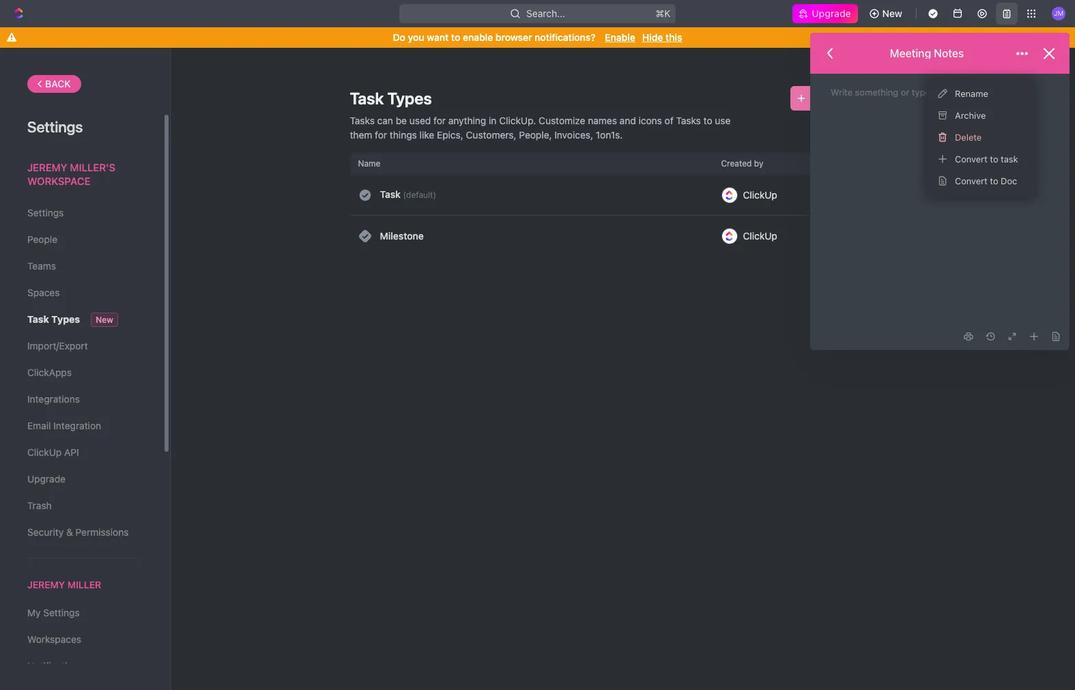 Task type: describe. For each thing, give the bounding box(es) containing it.
clickup.
[[499, 115, 536, 126]]

0 vertical spatial upgrade
[[812, 8, 851, 19]]

workspaces
[[27, 634, 81, 645]]

created by
[[721, 158, 764, 169]]

meeting notes
[[890, 47, 964, 59]]

meeting
[[890, 47, 931, 59]]

created
[[721, 158, 752, 169]]

hide
[[642, 31, 663, 43]]

0 horizontal spatial upgrade link
[[27, 468, 136, 491]]

clickup api
[[27, 447, 79, 458]]

name
[[358, 158, 381, 169]]

clickup inside clickup api link
[[27, 447, 62, 458]]

types inside settings element
[[51, 313, 80, 325]]

milestone
[[380, 230, 424, 242]]

want
[[427, 31, 449, 43]]

epics,
[[437, 129, 463, 141]]

rename link
[[932, 83, 1030, 104]]

used
[[410, 115, 431, 126]]

do you want to enable browser notifications? enable hide this
[[393, 31, 682, 43]]

teams link
[[27, 255, 136, 278]]

trash
[[27, 500, 52, 511]]

icons
[[639, 115, 662, 126]]

by
[[754, 158, 764, 169]]

my
[[27, 607, 41, 619]]

1on1s.
[[596, 129, 623, 141]]

create task type
[[810, 92, 888, 104]]

convert for convert to doc
[[955, 175, 988, 186]]

search...
[[526, 8, 565, 19]]

new inside settings element
[[96, 315, 113, 325]]

notifications?
[[535, 31, 596, 43]]

create
[[810, 92, 840, 104]]

people,
[[519, 129, 552, 141]]

2 tasks from the left
[[676, 115, 701, 126]]

settings element
[[0, 48, 171, 690]]

trash link
[[27, 494, 136, 518]]

do
[[393, 31, 406, 43]]

clickapps
[[27, 367, 72, 378]]

import/export
[[27, 340, 88, 352]]

notifications
[[27, 660, 83, 672]]

1 horizontal spatial task types
[[350, 89, 432, 108]]

back
[[45, 78, 71, 89]]

workspace
[[27, 174, 90, 187]]

delete
[[955, 131, 982, 142]]

notifications link
[[27, 655, 136, 678]]

convert to doc link
[[932, 170, 1030, 192]]

new inside new button
[[883, 8, 903, 19]]

use
[[715, 115, 731, 126]]

teams
[[27, 260, 56, 272]]

upgrade inside settings element
[[27, 473, 66, 485]]

task types inside settings element
[[27, 313, 80, 325]]

delete link
[[932, 126, 1030, 148]]

and
[[620, 115, 636, 126]]

things
[[390, 129, 417, 141]]

miller
[[67, 579, 101, 591]]

this
[[666, 31, 682, 43]]

people
[[27, 234, 57, 245]]

task up can
[[350, 89, 384, 108]]

names
[[588, 115, 617, 126]]

spaces
[[27, 287, 60, 298]]

jeremy for jeremy miller
[[27, 579, 65, 591]]

security
[[27, 526, 64, 538]]

⌘k
[[656, 8, 671, 19]]

1 vertical spatial for
[[375, 129, 387, 141]]

to inside convert to task link
[[990, 153, 999, 164]]

archive
[[955, 110, 986, 121]]

to inside tasks can be used for anything in clickup. customize names and icons of tasks to use them for things like epics, customers, people, invoices, 1on1s.
[[704, 115, 713, 126]]

customize
[[539, 115, 585, 126]]

my settings
[[27, 607, 80, 619]]

email integration link
[[27, 414, 136, 438]]

convert to task
[[955, 153, 1018, 164]]

create task type button
[[791, 86, 896, 111]]

task
[[1001, 153, 1018, 164]]

be
[[396, 115, 407, 126]]



Task type: vqa. For each thing, say whether or not it's contained in the screenshot.
the bottom Convert
yes



Task type: locate. For each thing, give the bounding box(es) containing it.
&
[[66, 526, 73, 538]]

to left doc
[[990, 175, 999, 186]]

my settings link
[[27, 602, 136, 625]]

1 vertical spatial jeremy
[[27, 579, 65, 591]]

task inside button
[[843, 92, 863, 104]]

new up import/export link
[[96, 315, 113, 325]]

convert down convert to task link
[[955, 175, 988, 186]]

0 vertical spatial types
[[387, 89, 432, 108]]

tasks can be used for anything in clickup. customize names and icons of tasks to use them for things like epics, customers, people, invoices, 1on1s.
[[350, 115, 731, 141]]

of
[[665, 115, 674, 126]]

clickup for task
[[743, 189, 778, 200]]

invoices,
[[555, 129, 593, 141]]

0 horizontal spatial task types
[[27, 313, 80, 325]]

notes
[[934, 47, 964, 59]]

0 vertical spatial upgrade link
[[793, 4, 858, 23]]

jeremy up the workspace
[[27, 161, 67, 173]]

1 vertical spatial clickup
[[743, 230, 778, 242]]

1 vertical spatial new
[[96, 315, 113, 325]]

upgrade down clickup api
[[27, 473, 66, 485]]

(default)
[[403, 190, 436, 200]]

task types up can
[[350, 89, 432, 108]]

0 horizontal spatial new
[[96, 315, 113, 325]]

in
[[489, 115, 497, 126]]

convert
[[955, 153, 988, 164], [955, 175, 988, 186]]

settings down back "link"
[[27, 118, 83, 136]]

task types up import/export
[[27, 313, 80, 325]]

1 horizontal spatial new
[[883, 8, 903, 19]]

1 horizontal spatial tasks
[[676, 115, 701, 126]]

1 vertical spatial types
[[51, 313, 80, 325]]

settings right my
[[43, 607, 80, 619]]

new button
[[864, 3, 911, 25]]

0 vertical spatial for
[[434, 115, 446, 126]]

import/export link
[[27, 335, 136, 358]]

1 vertical spatial settings
[[27, 207, 64, 219]]

you
[[408, 31, 424, 43]]

like
[[420, 129, 434, 141]]

0 horizontal spatial for
[[375, 129, 387, 141]]

jeremy inside jeremy miller's workspace
[[27, 161, 67, 173]]

permissions
[[76, 526, 129, 538]]

people link
[[27, 228, 136, 251]]

1 tasks from the left
[[350, 115, 375, 126]]

2 vertical spatial clickup
[[27, 447, 62, 458]]

jeremy
[[27, 161, 67, 173], [27, 579, 65, 591]]

upgrade
[[812, 8, 851, 19], [27, 473, 66, 485]]

email
[[27, 420, 51, 432]]

settings link
[[27, 201, 136, 225]]

clickup
[[743, 189, 778, 200], [743, 230, 778, 242], [27, 447, 62, 458]]

1 jeremy from the top
[[27, 161, 67, 173]]

types up "be" on the left top of page
[[387, 89, 432, 108]]

2 jeremy from the top
[[27, 579, 65, 591]]

0 vertical spatial settings
[[27, 118, 83, 136]]

task types
[[350, 89, 432, 108], [27, 313, 80, 325]]

browser
[[496, 31, 532, 43]]

doc
[[1001, 175, 1018, 186]]

2 vertical spatial settings
[[43, 607, 80, 619]]

2 convert from the top
[[955, 175, 988, 186]]

convert to task link
[[932, 148, 1030, 170]]

1 vertical spatial upgrade
[[27, 473, 66, 485]]

tasks up them at the left top of page
[[350, 115, 375, 126]]

0 vertical spatial new
[[883, 8, 903, 19]]

clickapps link
[[27, 361, 136, 384]]

integrations link
[[27, 388, 136, 411]]

jeremy up my settings
[[27, 579, 65, 591]]

1 vertical spatial upgrade link
[[27, 468, 136, 491]]

jeremy miller's workspace
[[27, 161, 115, 187]]

jeremy miller
[[27, 579, 101, 591]]

type
[[866, 92, 888, 104]]

upgrade left new button
[[812, 8, 851, 19]]

new up meeting
[[883, 8, 903, 19]]

1 horizontal spatial upgrade link
[[793, 4, 858, 23]]

1 convert from the top
[[955, 153, 988, 164]]

anything
[[448, 115, 486, 126]]

can
[[377, 115, 393, 126]]

0 vertical spatial task types
[[350, 89, 432, 108]]

back link
[[27, 75, 81, 93]]

tasks right of
[[676, 115, 701, 126]]

0 horizontal spatial tasks
[[350, 115, 375, 126]]

for up epics,
[[434, 115, 446, 126]]

1 vertical spatial convert
[[955, 175, 988, 186]]

task inside settings element
[[27, 313, 49, 325]]

types up import/export
[[51, 313, 80, 325]]

upgrade link
[[793, 4, 858, 23], [27, 468, 136, 491]]

convert to doc
[[955, 175, 1018, 186]]

task (default)
[[380, 188, 436, 200]]

to left task
[[990, 153, 999, 164]]

task left (default)
[[380, 188, 401, 200]]

0 vertical spatial jeremy
[[27, 161, 67, 173]]

integration
[[53, 420, 101, 432]]

to left use
[[704, 115, 713, 126]]

email integration
[[27, 420, 101, 432]]

integrations
[[27, 393, 80, 405]]

upgrade link left new button
[[793, 4, 858, 23]]

them
[[350, 129, 372, 141]]

jeremy for jeremy miller's workspace
[[27, 161, 67, 173]]

settings up people
[[27, 207, 64, 219]]

convert for convert to task
[[955, 153, 988, 164]]

0 horizontal spatial types
[[51, 313, 80, 325]]

for
[[434, 115, 446, 126], [375, 129, 387, 141]]

api
[[64, 447, 79, 458]]

task left type
[[843, 92, 863, 104]]

task
[[350, 89, 384, 108], [843, 92, 863, 104], [380, 188, 401, 200], [27, 313, 49, 325]]

security & permissions link
[[27, 521, 136, 544]]

1 horizontal spatial upgrade
[[812, 8, 851, 19]]

clickup api link
[[27, 441, 136, 464]]

enable
[[463, 31, 493, 43]]

miller's
[[70, 161, 115, 173]]

1 vertical spatial task types
[[27, 313, 80, 325]]

new
[[883, 8, 903, 19], [96, 315, 113, 325]]

settings
[[27, 118, 83, 136], [27, 207, 64, 219], [43, 607, 80, 619]]

workspaces link
[[27, 628, 136, 652]]

customers,
[[466, 129, 517, 141]]

convert down delete
[[955, 153, 988, 164]]

0 vertical spatial clickup
[[743, 189, 778, 200]]

0 horizontal spatial upgrade
[[27, 473, 66, 485]]

enable
[[605, 31, 636, 43]]

for down can
[[375, 129, 387, 141]]

to
[[451, 31, 460, 43], [704, 115, 713, 126], [990, 153, 999, 164], [990, 175, 999, 186]]

to inside the convert to doc link
[[990, 175, 999, 186]]

0 vertical spatial convert
[[955, 153, 988, 164]]

clickup for milestone
[[743, 230, 778, 242]]

to right want at the left top
[[451, 31, 460, 43]]

upgrade link down clickup api link
[[27, 468, 136, 491]]

task down spaces
[[27, 313, 49, 325]]

spaces link
[[27, 281, 136, 305]]

1 horizontal spatial types
[[387, 89, 432, 108]]

archive link
[[932, 104, 1030, 126]]

security & permissions
[[27, 526, 129, 538]]

1 horizontal spatial for
[[434, 115, 446, 126]]

rename
[[955, 88, 989, 99]]



